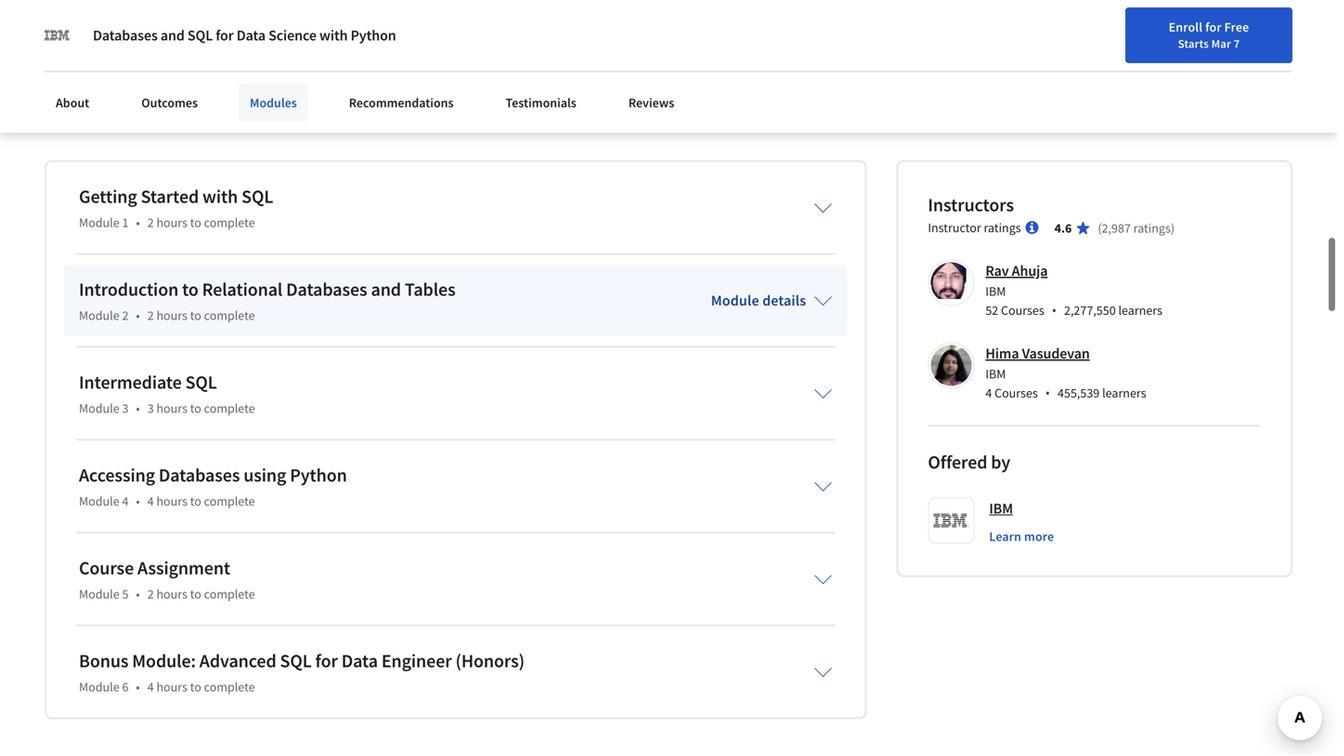 Task type: locate. For each thing, give the bounding box(es) containing it.
for
[[1206, 19, 1222, 35], [1283, 24, 1299, 40], [216, 26, 234, 45], [315, 649, 338, 672]]

ahuja
[[1012, 261, 1048, 280]]

reviews
[[629, 94, 675, 111]]

module:
[[132, 649, 196, 672]]

complete down advanced
[[204, 678, 255, 695]]

courses right 52
[[1001, 302, 1045, 318]]

find your new career link
[[1062, 19, 1197, 42]]

instructors
[[928, 193, 1014, 216]]

0 horizontal spatial and
[[161, 26, 185, 45]]

6 complete from the top
[[204, 678, 255, 695]]

0 horizontal spatial databases
[[93, 26, 158, 45]]

career
[[1152, 21, 1188, 38]]

free inside enroll for free starts mar 7
[[1225, 19, 1250, 35]]

0 vertical spatial with
[[320, 26, 348, 45]]

3
[[122, 400, 129, 416], [147, 400, 154, 416]]

courses for vasudevan
[[995, 384, 1038, 401]]

for up mar
[[1206, 19, 1222, 35]]

1 vertical spatial python
[[290, 463, 347, 486]]

offered by
[[928, 450, 1011, 473]]

1 vertical spatial with
[[203, 185, 238, 208]]

courses inside hima vasudevan ibm 4 courses • 455,539 learners
[[995, 384, 1038, 401]]

databases and sql for data science with python
[[93, 26, 396, 45]]

( 2,987 ratings )
[[1098, 219, 1175, 236]]

learners inside rav ahuja ibm 52 courses • 2,277,550 learners
[[1119, 302, 1163, 318]]

free inside "link"
[[1302, 24, 1327, 40]]

5
[[122, 585, 129, 602]]

sql inside bonus module: advanced sql for data engineer (honors) module 6 • 4 hours to complete
[[280, 649, 312, 672]]

3 hours from the top
[[156, 400, 188, 416]]

2,277,550
[[1064, 302, 1116, 318]]

to down module:
[[190, 678, 201, 695]]

with right started
[[203, 185, 238, 208]]

free right join
[[1302, 24, 1327, 40]]

0 vertical spatial learners
[[1119, 302, 1163, 318]]

introduction to relational databases and tables module 2 • 2 hours to complete
[[79, 277, 456, 323]]

learners inside hima vasudevan ibm 4 courses • 455,539 learners
[[1103, 384, 1147, 401]]

2 inside course assignment module 5 • 2 hours to complete
[[147, 585, 154, 602]]

hours down module:
[[156, 678, 188, 695]]

2 horizontal spatial databases
[[286, 277, 367, 301]]

coursera image
[[22, 15, 140, 45]]

sql up the outcomes 'link'
[[188, 26, 213, 45]]

using
[[244, 463, 286, 486]]

tables
[[405, 277, 456, 301]]

databases right ibm image
[[93, 26, 158, 45]]

• left 455,539
[[1046, 384, 1051, 401]]

4 inside bonus module: advanced sql for data engineer (honors) module 6 • 4 hours to complete
[[147, 678, 154, 695]]

for right join
[[1283, 24, 1299, 40]]

hours
[[156, 214, 188, 231], [156, 307, 188, 323], [156, 400, 188, 416], [156, 493, 188, 509], [156, 585, 188, 602], [156, 678, 188, 695]]

about link
[[45, 84, 101, 122]]

learners
[[1119, 302, 1163, 318], [1103, 384, 1147, 401]]

1 horizontal spatial free
[[1302, 24, 1327, 40]]

with right science
[[320, 26, 348, 45]]

hours down introduction
[[156, 307, 188, 323]]

ratings right 2,987
[[1134, 219, 1171, 236]]

ibm for hima vasudevan
[[986, 365, 1006, 382]]

4 hours from the top
[[156, 493, 188, 509]]

intermediate
[[79, 370, 182, 394]]

2
[[147, 214, 154, 231], [122, 307, 129, 323], [147, 307, 154, 323], [147, 585, 154, 602]]

0 horizontal spatial with
[[203, 185, 238, 208]]

1 vertical spatial ibm
[[986, 365, 1006, 382]]

sql right advanced
[[280, 649, 312, 672]]

find
[[1071, 21, 1095, 38]]

complete inside "getting started with sql module 1 • 2 hours to complete"
[[204, 214, 255, 231]]

free for enroll for free starts mar 7
[[1225, 19, 1250, 35]]

• left 2,277,550
[[1052, 301, 1057, 319]]

to
[[190, 214, 201, 231], [182, 277, 199, 301], [190, 307, 201, 323], [190, 400, 201, 416], [190, 493, 201, 509], [190, 585, 201, 602], [190, 678, 201, 695]]

learn more
[[990, 528, 1054, 545]]

python
[[351, 26, 396, 45], [290, 463, 347, 486]]

module
[[79, 214, 120, 231], [711, 291, 760, 310], [79, 307, 120, 323], [79, 400, 120, 416], [79, 493, 120, 509], [79, 585, 120, 602], [79, 678, 120, 695]]

ibm inside hima vasudevan ibm 4 courses • 455,539 learners
[[986, 365, 1006, 382]]

about
[[56, 94, 89, 111]]

courses down the hima
[[995, 384, 1038, 401]]

to up intermediate sql module 3 • 3 hours to complete
[[190, 307, 201, 323]]

5 complete from the top
[[204, 585, 255, 602]]

data left science
[[237, 26, 266, 45]]

sql
[[188, 26, 213, 45], [242, 185, 273, 208], [185, 370, 217, 394], [280, 649, 312, 672]]

complete down using
[[204, 493, 255, 509]]

• down intermediate
[[136, 400, 140, 416]]

recommendations
[[349, 94, 454, 111]]

rav ahuja image
[[931, 262, 972, 303]]

•
[[136, 214, 140, 231], [1052, 301, 1057, 319], [136, 307, 140, 323], [1046, 384, 1051, 401], [136, 400, 140, 416], [136, 493, 140, 509], [136, 585, 140, 602], [136, 678, 140, 695]]

2 complete from the top
[[204, 307, 255, 323]]

ibm down the hima
[[986, 365, 1006, 382]]

for right advanced
[[315, 649, 338, 672]]

0 vertical spatial data
[[237, 26, 266, 45]]

ratings down instructors
[[984, 219, 1021, 236]]

course
[[79, 556, 134, 579]]

complete up "relational"
[[204, 214, 255, 231]]

more
[[1025, 528, 1054, 545]]

module down accessing on the left bottom
[[79, 493, 120, 509]]

for inside enroll for free starts mar 7
[[1206, 19, 1222, 35]]

complete down "relational"
[[204, 307, 255, 323]]

• down accessing on the left bottom
[[136, 493, 140, 509]]

2 vertical spatial databases
[[159, 463, 240, 486]]

4
[[986, 384, 992, 401], [122, 493, 129, 509], [147, 493, 154, 509], [147, 678, 154, 695]]

complete inside bonus module: advanced sql for data engineer (honors) module 6 • 4 hours to complete
[[204, 678, 255, 695]]

1 horizontal spatial with
[[320, 26, 348, 45]]

ibm up the learn
[[990, 499, 1013, 518]]

data
[[237, 26, 266, 45], [342, 649, 378, 672]]

1 hours from the top
[[156, 214, 188, 231]]

hours inside introduction to relational databases and tables module 2 • 2 hours to complete
[[156, 307, 188, 323]]

1 vertical spatial courses
[[995, 384, 1038, 401]]

5 hours from the top
[[156, 585, 188, 602]]

• right 1
[[136, 214, 140, 231]]

hours inside "getting started with sql module 1 • 2 hours to complete"
[[156, 214, 188, 231]]

2 hours from the top
[[156, 307, 188, 323]]

hima vasudevan image
[[931, 345, 972, 386]]

0 horizontal spatial python
[[290, 463, 347, 486]]

1 vertical spatial and
[[371, 277, 401, 301]]

to up assignment
[[190, 493, 201, 509]]

hours down intermediate
[[156, 400, 188, 416]]

to inside intermediate sql module 3 • 3 hours to complete
[[190, 400, 201, 416]]

1 horizontal spatial python
[[351, 26, 396, 45]]

courses for ahuja
[[1001, 302, 1045, 318]]

1 horizontal spatial databases
[[159, 463, 240, 486]]

to left "relational"
[[182, 277, 199, 301]]

to up accessing databases using python module 4 • 4 hours to complete in the left bottom of the page
[[190, 400, 201, 416]]

and
[[161, 26, 185, 45], [371, 277, 401, 301]]

0 horizontal spatial 3
[[122, 400, 129, 416]]

log in link
[[1197, 19, 1248, 41]]

complete inside accessing databases using python module 4 • 4 hours to complete
[[204, 493, 255, 509]]

module inside "getting started with sql module 1 • 2 hours to complete"
[[79, 214, 120, 231]]

1 vertical spatial databases
[[286, 277, 367, 301]]

0 vertical spatial courses
[[1001, 302, 1045, 318]]

started
[[141, 185, 199, 208]]

advanced
[[200, 649, 276, 672]]

1 horizontal spatial 3
[[147, 400, 154, 416]]

bonus module: advanced sql for data engineer (honors) module 6 • 4 hours to complete
[[79, 649, 525, 695]]

data left engineer
[[342, 649, 378, 672]]

databases left using
[[159, 463, 240, 486]]

complete
[[204, 214, 255, 231], [204, 307, 255, 323], [204, 400, 255, 416], [204, 493, 255, 509], [204, 585, 255, 602], [204, 678, 255, 695]]

free
[[1225, 19, 1250, 35], [1302, 24, 1327, 40]]

• inside introduction to relational databases and tables module 2 • 2 hours to complete
[[136, 307, 140, 323]]

hours down assignment
[[156, 585, 188, 602]]

)
[[1171, 219, 1175, 236]]

0 vertical spatial ibm
[[986, 283, 1006, 299]]

databases inside accessing databases using python module 4 • 4 hours to complete
[[159, 463, 240, 486]]

with
[[320, 26, 348, 45], [203, 185, 238, 208]]

free up 7
[[1225, 19, 1250, 35]]

to down assignment
[[190, 585, 201, 602]]

0 vertical spatial python
[[351, 26, 396, 45]]

3 complete from the top
[[204, 400, 255, 416]]

1 horizontal spatial and
[[371, 277, 401, 301]]

databases
[[93, 26, 158, 45], [286, 277, 367, 301], [159, 463, 240, 486]]

module left '5'
[[79, 585, 120, 602]]

course assignment module 5 • 2 hours to complete
[[79, 556, 255, 602]]

2,987
[[1102, 219, 1131, 236]]

6
[[122, 678, 129, 695]]

ibm inside rav ahuja ibm 52 courses • 2,277,550 learners
[[986, 283, 1006, 299]]

find your new career
[[1071, 21, 1188, 38]]

module down introduction
[[79, 307, 120, 323]]

4 inside hima vasudevan ibm 4 courses • 455,539 learners
[[986, 384, 992, 401]]

0 horizontal spatial free
[[1225, 19, 1250, 35]]

to down started
[[190, 214, 201, 231]]

new
[[1125, 21, 1149, 38]]

1 horizontal spatial data
[[342, 649, 378, 672]]

to inside course assignment module 5 • 2 hours to complete
[[190, 585, 201, 602]]

ibm
[[986, 283, 1006, 299], [986, 365, 1006, 382], [990, 499, 1013, 518]]

intermediate sql module 3 • 3 hours to complete
[[79, 370, 255, 416]]

hima vasudevan ibm 4 courses • 455,539 learners
[[986, 344, 1147, 401]]

courses inside rav ahuja ibm 52 courses • 2,277,550 learners
[[1001, 302, 1045, 318]]

to inside "getting started with sql module 1 • 2 hours to complete"
[[190, 214, 201, 231]]

module left 6
[[79, 678, 120, 695]]

hima vasudevan link
[[986, 344, 1090, 362]]

join
[[1255, 24, 1280, 40]]

databases right "relational"
[[286, 277, 367, 301]]

ibm up 52
[[986, 283, 1006, 299]]

sql right started
[[242, 185, 273, 208]]

• down introduction
[[136, 307, 140, 323]]

rav ahuja link
[[986, 261, 1048, 280]]

1 vertical spatial data
[[342, 649, 378, 672]]

complete up using
[[204, 400, 255, 416]]

python right using
[[290, 463, 347, 486]]

complete down assignment
[[204, 585, 255, 602]]

4 complete from the top
[[204, 493, 255, 509]]

hours down started
[[156, 214, 188, 231]]

1 complete from the top
[[204, 214, 255, 231]]

module down intermediate
[[79, 400, 120, 416]]

learn more button
[[990, 527, 1054, 545]]

ratings
[[984, 219, 1021, 236], [1134, 219, 1171, 236]]

hours up assignment
[[156, 493, 188, 509]]

starts
[[1178, 36, 1209, 51]]

complete inside introduction to relational databases and tables module 2 • 2 hours to complete
[[204, 307, 255, 323]]

None search field
[[265, 12, 571, 49]]

learners right 2,277,550
[[1119, 302, 1163, 318]]

1 vertical spatial learners
[[1103, 384, 1147, 401]]

sql right intermediate
[[185, 370, 217, 394]]

reviews link
[[618, 84, 686, 122]]

• right '5'
[[136, 585, 140, 602]]

• inside "getting started with sql module 1 • 2 hours to complete"
[[136, 214, 140, 231]]

6 hours from the top
[[156, 678, 188, 695]]

module inside bonus module: advanced sql for data engineer (honors) module 6 • 4 hours to complete
[[79, 678, 120, 695]]

details
[[763, 291, 807, 310]]

courses
[[1001, 302, 1045, 318], [995, 384, 1038, 401]]

module left 1
[[79, 214, 120, 231]]

hours inside intermediate sql module 3 • 3 hours to complete
[[156, 400, 188, 416]]

introduction
[[79, 277, 179, 301]]

in
[[1229, 21, 1239, 38]]

and up outcomes
[[161, 26, 185, 45]]

python up recommendations link on the top of the page
[[351, 26, 396, 45]]

and left tables
[[371, 277, 401, 301]]

learners right 455,539
[[1103, 384, 1147, 401]]

• right 6
[[136, 678, 140, 695]]

ibm for rav ahuja
[[986, 283, 1006, 299]]



Task type: describe. For each thing, give the bounding box(es) containing it.
accessing databases using python module 4 • 4 hours to complete
[[79, 463, 347, 509]]

learners for ahuja
[[1119, 302, 1163, 318]]

(
[[1098, 219, 1102, 236]]

with inside "getting started with sql module 1 • 2 hours to complete"
[[203, 185, 238, 208]]

testimonials
[[506, 94, 577, 111]]

enroll for free starts mar 7
[[1169, 19, 1250, 51]]

0 horizontal spatial data
[[237, 26, 266, 45]]

complete inside course assignment module 5 • 2 hours to complete
[[204, 585, 255, 602]]

1 horizontal spatial ratings
[[1134, 219, 1171, 236]]

2 vertical spatial ibm
[[990, 499, 1013, 518]]

52
[[986, 302, 999, 318]]

• inside rav ahuja ibm 52 courses • 2,277,550 learners
[[1052, 301, 1057, 319]]

recommendations link
[[338, 84, 465, 122]]

offered
[[928, 450, 988, 473]]

instructor ratings
[[928, 219, 1021, 236]]

• inside accessing databases using python module 4 • 4 hours to complete
[[136, 493, 140, 509]]

• inside course assignment module 5 • 2 hours to complete
[[136, 585, 140, 602]]

• inside hima vasudevan ibm 4 courses • 455,539 learners
[[1046, 384, 1051, 401]]

outcomes link
[[130, 84, 209, 122]]

0 horizontal spatial ratings
[[984, 219, 1021, 236]]

4.6
[[1055, 219, 1072, 236]]

module left the details
[[711, 291, 760, 310]]

instructor
[[928, 219, 982, 236]]

modules
[[250, 94, 297, 111]]

assignment
[[137, 556, 230, 579]]

to inside bonus module: advanced sql for data engineer (honors) module 6 • 4 hours to complete
[[190, 678, 201, 695]]

join for free link
[[1250, 14, 1332, 50]]

relational
[[202, 277, 283, 301]]

log in
[[1206, 21, 1239, 38]]

bonus
[[79, 649, 129, 672]]

(honors)
[[456, 649, 525, 672]]

accessing
[[79, 463, 155, 486]]

science
[[269, 26, 317, 45]]

data inside bonus module: advanced sql for data engineer (honors) module 6 • 4 hours to complete
[[342, 649, 378, 672]]

• inside intermediate sql module 3 • 3 hours to complete
[[136, 400, 140, 416]]

sql inside "getting started with sql module 1 • 2 hours to complete"
[[242, 185, 273, 208]]

for inside "link"
[[1283, 24, 1299, 40]]

1
[[122, 214, 129, 231]]

module inside introduction to relational databases and tables module 2 • 2 hours to complete
[[79, 307, 120, 323]]

hours inside course assignment module 5 • 2 hours to complete
[[156, 585, 188, 602]]

module inside accessing databases using python module 4 • 4 hours to complete
[[79, 493, 120, 509]]

testimonials link
[[495, 84, 588, 122]]

outcomes
[[141, 94, 198, 111]]

modules link
[[239, 84, 308, 122]]

for inside bonus module: advanced sql for data engineer (honors) module 6 • 4 hours to complete
[[315, 649, 338, 672]]

• inside bonus module: advanced sql for data engineer (honors) module 6 • 4 hours to complete
[[136, 678, 140, 695]]

2 inside "getting started with sql module 1 • 2 hours to complete"
[[147, 214, 154, 231]]

module inside course assignment module 5 • 2 hours to complete
[[79, 585, 120, 602]]

getting started with sql module 1 • 2 hours to complete
[[79, 185, 273, 231]]

engineer
[[382, 649, 452, 672]]

0 vertical spatial and
[[161, 26, 185, 45]]

hima
[[986, 344, 1019, 362]]

2 3 from the left
[[147, 400, 154, 416]]

join for free
[[1255, 24, 1327, 40]]

by
[[991, 450, 1011, 473]]

python inside accessing databases using python module 4 • 4 hours to complete
[[290, 463, 347, 486]]

rav
[[986, 261, 1009, 280]]

complete inside intermediate sql module 3 • 3 hours to complete
[[204, 400, 255, 416]]

module inside intermediate sql module 3 • 3 hours to complete
[[79, 400, 120, 416]]

log
[[1206, 21, 1226, 38]]

getting
[[79, 185, 137, 208]]

and inside introduction to relational databases and tables module 2 • 2 hours to complete
[[371, 277, 401, 301]]

ibm image
[[45, 22, 71, 48]]

for left science
[[216, 26, 234, 45]]

455,539
[[1058, 384, 1100, 401]]

module details
[[711, 291, 807, 310]]

enroll
[[1169, 19, 1203, 35]]

0 vertical spatial databases
[[93, 26, 158, 45]]

learners for vasudevan
[[1103, 384, 1147, 401]]

to inside accessing databases using python module 4 • 4 hours to complete
[[190, 493, 201, 509]]

hours inside accessing databases using python module 4 • 4 hours to complete
[[156, 493, 188, 509]]

hours inside bonus module: advanced sql for data engineer (honors) module 6 • 4 hours to complete
[[156, 678, 188, 695]]

vasudevan
[[1022, 344, 1090, 362]]

7
[[1234, 36, 1240, 51]]

free for join for free
[[1302, 24, 1327, 40]]

ibm link
[[990, 497, 1013, 519]]

sql inside intermediate sql module 3 • 3 hours to complete
[[185, 370, 217, 394]]

learn
[[990, 528, 1022, 545]]

rav ahuja ibm 52 courses • 2,277,550 learners
[[986, 261, 1163, 319]]

mar
[[1212, 36, 1232, 51]]

your
[[1098, 21, 1122, 38]]

databases inside introduction to relational databases and tables module 2 • 2 hours to complete
[[286, 277, 367, 301]]

1 3 from the left
[[122, 400, 129, 416]]



Task type: vqa. For each thing, say whether or not it's contained in the screenshot.
learners associated with Ahuja
yes



